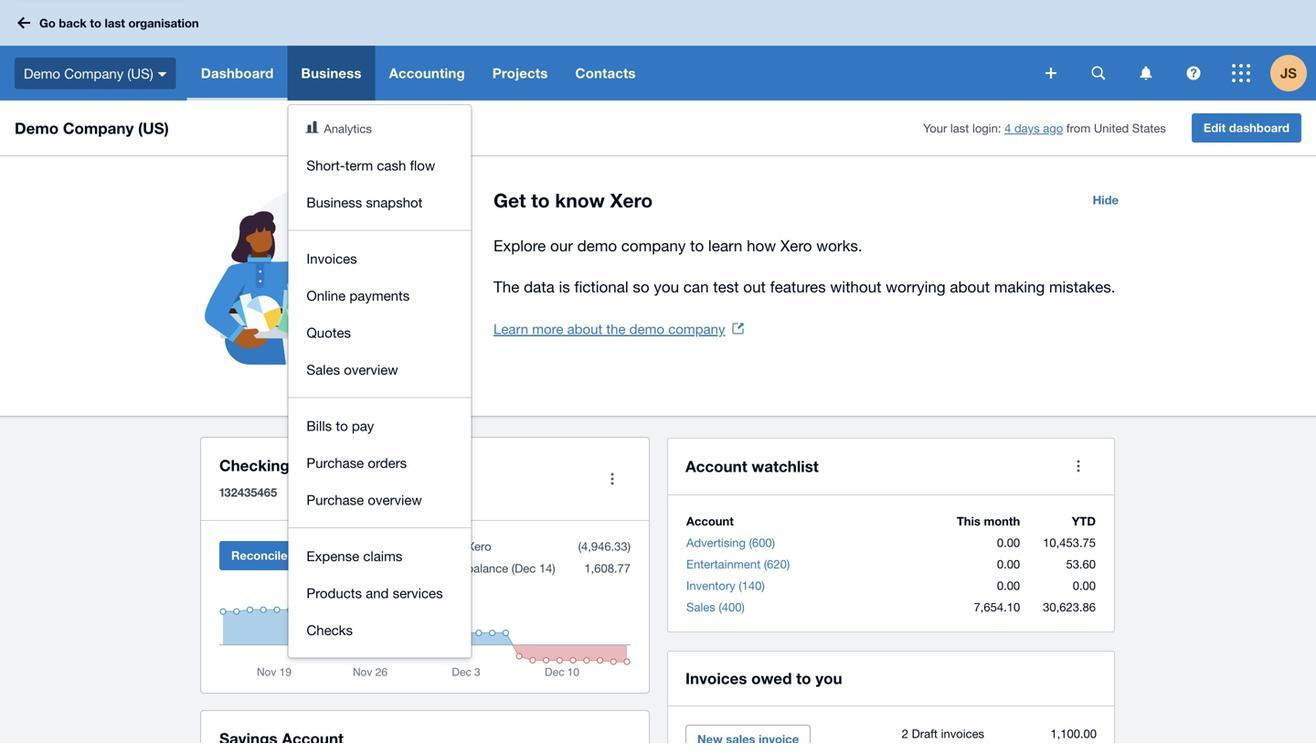Task type: locate. For each thing, give the bounding box(es) containing it.
0 vertical spatial about
[[950, 278, 990, 296]]

0.00 for 10,453.75
[[997, 536, 1020, 550]]

list box inside banner
[[288, 105, 471, 658]]

1 vertical spatial business
[[307, 194, 362, 210]]

about inside intro banner body element
[[950, 278, 990, 296]]

inventory
[[687, 579, 736, 593]]

sales down the quotes
[[307, 362, 340, 378]]

account up advertising
[[687, 514, 734, 528]]

to inside group
[[336, 418, 348, 434]]

items
[[307, 549, 339, 563]]

4 days ago button
[[1005, 121, 1063, 136]]

invoices
[[307, 251, 357, 267], [686, 669, 747, 688]]

to left learn
[[690, 237, 704, 255]]

claims
[[363, 548, 403, 564]]

balance
[[408, 539, 451, 554]]

reconcile 29 items
[[231, 549, 339, 563]]

2 horizontal spatial xero
[[781, 237, 812, 255]]

days
[[1015, 121, 1040, 135]]

0 vertical spatial demo company (us)
[[24, 65, 153, 81]]

53.60 link
[[1066, 557, 1096, 571]]

svg image inside demo company (us) popup button
[[158, 72, 167, 77]]

checks
[[307, 622, 353, 638]]

bills to pay
[[307, 418, 374, 434]]

payments
[[350, 288, 410, 304]]

manage menu toggle image
[[594, 461, 631, 497]]

demo company (us) down demo company (us) popup button
[[15, 119, 169, 137]]

1 vertical spatial xero
[[781, 237, 812, 255]]

out
[[744, 278, 766, 296]]

purchase down purchase orders
[[307, 492, 364, 508]]

1 horizontal spatial xero
[[610, 189, 653, 212]]

0 vertical spatial demo
[[24, 65, 60, 81]]

(us)
[[127, 65, 153, 81], [138, 119, 169, 137]]

learn more about the demo company
[[494, 321, 725, 337]]

1 purchase from the top
[[307, 455, 364, 471]]

company up so on the top of the page
[[622, 237, 686, 255]]

demo company (us)
[[24, 65, 153, 81], [15, 119, 169, 137]]

company down demo company (us) popup button
[[63, 119, 134, 137]]

1 horizontal spatial svg image
[[1232, 64, 1251, 82]]

0.00 for 0.00
[[997, 579, 1020, 593]]

xero right how
[[781, 237, 812, 255]]

purchase overview
[[307, 492, 422, 508]]

go
[[39, 16, 56, 30]]

1 horizontal spatial you
[[816, 669, 843, 688]]

2 vertical spatial xero
[[467, 539, 491, 554]]

banner containing dashboard
[[0, 0, 1317, 658]]

svg image left js
[[1232, 64, 1251, 82]]

svg image down organisation
[[158, 72, 167, 77]]

can
[[684, 278, 709, 296]]

svg image up states
[[1141, 66, 1152, 80]]

snapshot
[[366, 194, 423, 210]]

0 vertical spatial (us)
[[127, 65, 153, 81]]

overview
[[344, 362, 398, 378], [368, 492, 422, 508]]

0 horizontal spatial svg image
[[1141, 66, 1152, 80]]

1 vertical spatial invoices
[[686, 669, 747, 688]]

products and services
[[307, 585, 443, 601]]

advertising (600)
[[687, 536, 775, 550]]

svg image
[[1232, 64, 1251, 82], [1141, 66, 1152, 80]]

list box
[[288, 105, 471, 658]]

demo inside popup button
[[24, 65, 60, 81]]

sales overview
[[307, 362, 398, 378]]

(us) down go back to last organisation
[[127, 65, 153, 81]]

learn
[[494, 321, 529, 337]]

0 horizontal spatial xero
[[467, 539, 491, 554]]

invoices left owed
[[686, 669, 747, 688]]

demo company (us) down back
[[24, 65, 153, 81]]

sales (400) link
[[687, 600, 745, 614]]

the data is fictional so you can test out features without worrying about making mistakes.
[[494, 278, 1116, 296]]

short-term cash flow link
[[288, 147, 471, 184]]

1 vertical spatial demo
[[630, 321, 665, 337]]

1 vertical spatial about
[[567, 321, 603, 337]]

1 vertical spatial demo company (us)
[[15, 119, 169, 137]]

(us) down demo company (us) popup button
[[138, 119, 169, 137]]

explore
[[494, 237, 546, 255]]

company down 'go back to last organisation' link at the top left of page
[[64, 65, 124, 81]]

0 vertical spatial sales
[[307, 362, 340, 378]]

purchase overview link
[[288, 481, 471, 518]]

demo down go
[[24, 65, 60, 81]]

demo down demo company (us) popup button
[[15, 119, 59, 137]]

purchase orders link
[[288, 444, 471, 481]]

purchase for purchase overview
[[307, 492, 364, 508]]

2 purchase from the top
[[307, 492, 364, 508]]

(400)
[[719, 600, 745, 614]]

inventory (140) link
[[687, 579, 765, 593]]

last right your
[[951, 121, 969, 135]]

bills
[[307, 418, 332, 434]]

account for account watchlist
[[686, 457, 748, 475]]

0 horizontal spatial you
[[654, 278, 679, 296]]

xero right the know
[[610, 189, 653, 212]]

0 vertical spatial invoices
[[307, 251, 357, 267]]

banner
[[0, 0, 1317, 658]]

0.00 link for 0.00
[[997, 579, 1020, 593]]

account
[[294, 456, 356, 475], [686, 457, 748, 475], [687, 514, 734, 528]]

sales (400)
[[687, 600, 745, 614]]

company
[[622, 237, 686, 255], [668, 321, 725, 337]]

about left "making" on the top
[[950, 278, 990, 296]]

to left the pay
[[336, 418, 348, 434]]

company left "opens in a new tab" icon
[[668, 321, 725, 337]]

edit dashboard
[[1204, 121, 1290, 135]]

1 vertical spatial purchase
[[307, 492, 364, 508]]

1 vertical spatial you
[[816, 669, 843, 688]]

0 horizontal spatial demo
[[577, 237, 617, 255]]

132435465
[[219, 485, 277, 500]]

0 horizontal spatial sales
[[307, 362, 340, 378]]

dashboard link
[[187, 46, 287, 101]]

0 vertical spatial purchase
[[307, 455, 364, 471]]

your
[[924, 121, 947, 135]]

purchase down bills to pay
[[307, 455, 364, 471]]

from
[[1067, 121, 1091, 135]]

hide
[[1093, 193, 1119, 207]]

to
[[90, 16, 101, 30], [531, 189, 550, 212], [690, 237, 704, 255], [336, 418, 348, 434], [796, 669, 811, 688]]

0 vertical spatial business
[[301, 65, 362, 81]]

1 horizontal spatial sales
[[687, 600, 716, 614]]

1 vertical spatial sales
[[687, 600, 716, 614]]

invoices up "online"
[[307, 251, 357, 267]]

1 horizontal spatial about
[[950, 278, 990, 296]]

1 horizontal spatial invoices
[[686, 669, 747, 688]]

4
[[1005, 121, 1011, 135]]

you right owed
[[816, 669, 843, 688]]

0.00 link for 10,453.75
[[997, 536, 1020, 550]]

xero right in
[[467, 539, 491, 554]]

you right so on the top of the page
[[654, 278, 679, 296]]

dashboard
[[1229, 121, 1290, 135]]

draft
[[912, 727, 938, 741]]

1 vertical spatial overview
[[368, 492, 422, 508]]

you
[[654, 278, 679, 296], [816, 669, 843, 688]]

(dec
[[512, 561, 536, 576]]

accounting
[[389, 65, 465, 81]]

contacts
[[575, 65, 636, 81]]

short-term cash flow
[[307, 157, 435, 173]]

30,623.86
[[1043, 600, 1096, 614]]

0 vertical spatial company
[[64, 65, 124, 81]]

0 vertical spatial overview
[[344, 362, 398, 378]]

1,608.77
[[581, 561, 631, 576]]

purchase
[[307, 455, 364, 471], [307, 492, 364, 508]]

group
[[288, 105, 471, 658]]

0.00 link
[[997, 536, 1020, 550], [997, 557, 1020, 571], [997, 579, 1020, 593], [1073, 579, 1096, 593]]

edit
[[1204, 121, 1226, 135]]

1 horizontal spatial last
[[951, 121, 969, 135]]

0.00
[[997, 536, 1020, 550], [997, 557, 1020, 571], [997, 579, 1020, 593], [1073, 579, 1096, 593]]

2 draft invoices
[[902, 727, 985, 741]]

demo inside intro banner body element
[[577, 237, 617, 255]]

0 horizontal spatial last
[[105, 16, 125, 30]]

invoices link
[[288, 240, 471, 277]]

account watchlist link
[[686, 453, 819, 479]]

flow
[[410, 157, 435, 173]]

the
[[606, 321, 626, 337]]

0 vertical spatial you
[[654, 278, 679, 296]]

overview for purchase overview
[[368, 492, 422, 508]]

projects
[[493, 65, 548, 81]]

xero
[[610, 189, 653, 212], [781, 237, 812, 255], [467, 539, 491, 554]]

reconcile 29 items button
[[219, 541, 351, 571]]

owed
[[752, 669, 792, 688]]

0 vertical spatial demo
[[577, 237, 617, 255]]

0 vertical spatial company
[[622, 237, 686, 255]]

(us) inside demo company (us) popup button
[[127, 65, 153, 81]]

worrying
[[886, 278, 946, 296]]

overview down the 'orders'
[[368, 492, 422, 508]]

works.
[[817, 237, 863, 255]]

account left watchlist
[[686, 457, 748, 475]]

last right back
[[105, 16, 125, 30]]

short-
[[307, 157, 345, 173]]

and
[[366, 585, 389, 601]]

account inside 'link'
[[686, 457, 748, 475]]

business up header chart image
[[301, 65, 362, 81]]

overview down quotes 'link' in the left top of the page
[[344, 362, 398, 378]]

demo right the "our"
[[577, 237, 617, 255]]

term
[[345, 157, 373, 173]]

0 vertical spatial last
[[105, 16, 125, 30]]

advertising (600) link
[[687, 536, 775, 550]]

demo right the
[[630, 321, 665, 337]]

person setting up the dashboard image
[[128, 186, 494, 387]]

about
[[950, 278, 990, 296], [567, 321, 603, 337]]

to inside intro banner body element
[[690, 237, 704, 255]]

demo
[[24, 65, 60, 81], [15, 119, 59, 137]]

list box containing short-term cash flow
[[288, 105, 471, 658]]

2 draft invoices link
[[902, 727, 985, 741]]

svg image left go
[[17, 17, 30, 29]]

30,623.86 link
[[1043, 600, 1096, 614]]

account for account
[[687, 514, 734, 528]]

sales down inventory
[[687, 600, 716, 614]]

bills to pay link
[[288, 407, 471, 444]]

to right back
[[90, 16, 101, 30]]

0 horizontal spatial invoices
[[307, 251, 357, 267]]

svg image
[[17, 17, 30, 29], [1092, 66, 1106, 80], [1187, 66, 1201, 80], [1046, 68, 1057, 79], [158, 72, 167, 77]]

business down short-
[[307, 194, 362, 210]]

about left the
[[567, 321, 603, 337]]

business inside 'dropdown button'
[[301, 65, 362, 81]]



Task type: vqa. For each thing, say whether or not it's contained in the screenshot.
Chart of accounts at bottom left
no



Task type: describe. For each thing, give the bounding box(es) containing it.
expense
[[307, 548, 359, 564]]

company inside popup button
[[64, 65, 124, 81]]

services
[[393, 585, 443, 601]]

without
[[831, 278, 882, 296]]

in
[[455, 539, 464, 554]]

how
[[747, 237, 776, 255]]

inventory (140)
[[687, 579, 765, 593]]

checks link
[[288, 612, 471, 649]]

expense claims
[[307, 548, 403, 564]]

ago
[[1043, 121, 1063, 135]]

purchase for purchase orders
[[307, 455, 364, 471]]

entertainment
[[687, 557, 761, 571]]

sales overview link
[[288, 351, 471, 388]]

company inside intro banner body element
[[622, 237, 686, 255]]

statement balance (dec 14)
[[408, 561, 556, 576]]

0 horizontal spatial about
[[567, 321, 603, 337]]

demo company (us) inside popup button
[[24, 65, 153, 81]]

group containing short-term cash flow
[[288, 105, 471, 658]]

explore our demo company to learn how xero works.
[[494, 237, 863, 255]]

svg image up ago
[[1046, 68, 1057, 79]]

1 horizontal spatial demo
[[630, 321, 665, 337]]

pay
[[352, 418, 374, 434]]

10,453.75 link
[[1043, 536, 1096, 550]]

overview for sales overview
[[344, 362, 398, 378]]

business for business
[[301, 65, 362, 81]]

checking
[[219, 456, 290, 475]]

svg image up edit dashboard button
[[1187, 66, 1201, 80]]

edit dashboard button
[[1192, 113, 1302, 143]]

month
[[984, 514, 1020, 528]]

1,100.00
[[1051, 727, 1097, 741]]

invoices for invoices owed to you
[[686, 669, 747, 688]]

js button
[[1271, 46, 1317, 101]]

dashboard
[[201, 65, 274, 81]]

14)
[[539, 561, 556, 576]]

go back to last organisation link
[[11, 7, 210, 39]]

business for business snapshot
[[307, 194, 362, 210]]

cash
[[377, 157, 406, 173]]

back
[[59, 16, 87, 30]]

sales for sales (400)
[[687, 600, 716, 614]]

to right owed
[[796, 669, 811, 688]]

invoices owed to you link
[[686, 666, 843, 691]]

this
[[957, 514, 981, 528]]

sales for sales overview
[[307, 362, 340, 378]]

2
[[902, 727, 909, 741]]

learn
[[708, 237, 743, 255]]

making
[[995, 278, 1045, 296]]

checking account
[[219, 456, 356, 475]]

entertainment (620) link
[[687, 557, 790, 571]]

1 vertical spatial (us)
[[138, 119, 169, 137]]

products
[[307, 585, 362, 601]]

intro banner body element
[[494, 233, 1130, 300]]

7,654.10
[[974, 600, 1020, 614]]

is
[[559, 278, 570, 296]]

business button
[[287, 46, 375, 101]]

purchase orders
[[307, 455, 407, 471]]

0 vertical spatial xero
[[610, 189, 653, 212]]

hide button
[[1082, 186, 1130, 215]]

contacts button
[[562, 46, 650, 101]]

(620)
[[764, 557, 790, 571]]

features
[[770, 278, 826, 296]]

svg image up united
[[1092, 66, 1106, 80]]

(600)
[[749, 536, 775, 550]]

xero inside intro banner body element
[[781, 237, 812, 255]]

reconcile
[[231, 549, 288, 563]]

1,100.00 link
[[1051, 727, 1097, 741]]

invoices
[[941, 727, 985, 741]]

0.00 link for 53.60
[[997, 557, 1020, 571]]

js
[[1281, 65, 1297, 81]]

0.00 for 53.60
[[997, 557, 1020, 571]]

projects button
[[479, 46, 562, 101]]

you inside intro banner body element
[[654, 278, 679, 296]]

statement
[[408, 561, 463, 576]]

accounts watchlist options image
[[1061, 448, 1097, 485]]

1 vertical spatial company
[[668, 321, 725, 337]]

account watchlist
[[686, 457, 819, 475]]

1 vertical spatial last
[[951, 121, 969, 135]]

opens in a new tab image
[[733, 323, 744, 334]]

10,453.75
[[1043, 536, 1096, 550]]

(140)
[[739, 579, 765, 593]]

get
[[494, 189, 526, 212]]

1 vertical spatial company
[[63, 119, 134, 137]]

our
[[550, 237, 573, 255]]

balance
[[467, 561, 508, 576]]

the
[[494, 278, 520, 296]]

your last login: 4 days ago from united states
[[924, 121, 1166, 135]]

header chart image
[[306, 121, 319, 133]]

1 vertical spatial demo
[[15, 119, 59, 137]]

entertainment (620)
[[687, 557, 790, 571]]

products and services link
[[288, 575, 471, 612]]

login:
[[973, 121, 1002, 135]]

watchlist
[[752, 457, 819, 475]]

invoices for invoices
[[307, 251, 357, 267]]

balance in xero
[[408, 539, 491, 554]]

7,654.10 link
[[974, 600, 1020, 614]]

quotes
[[307, 325, 351, 341]]

this month
[[957, 514, 1020, 528]]

account down bills
[[294, 456, 356, 475]]

expense claims link
[[288, 538, 471, 575]]

business snapshot
[[307, 194, 423, 210]]

go back to last organisation
[[39, 16, 199, 30]]

more
[[532, 321, 564, 337]]

svg image inside 'go back to last organisation' link
[[17, 17, 30, 29]]

get to know xero
[[494, 189, 653, 212]]

online payments link
[[288, 277, 471, 314]]

quotes link
[[288, 314, 471, 351]]

to right get on the left top of page
[[531, 189, 550, 212]]

online payments
[[307, 288, 410, 304]]

online
[[307, 288, 346, 304]]

29
[[291, 549, 304, 563]]



